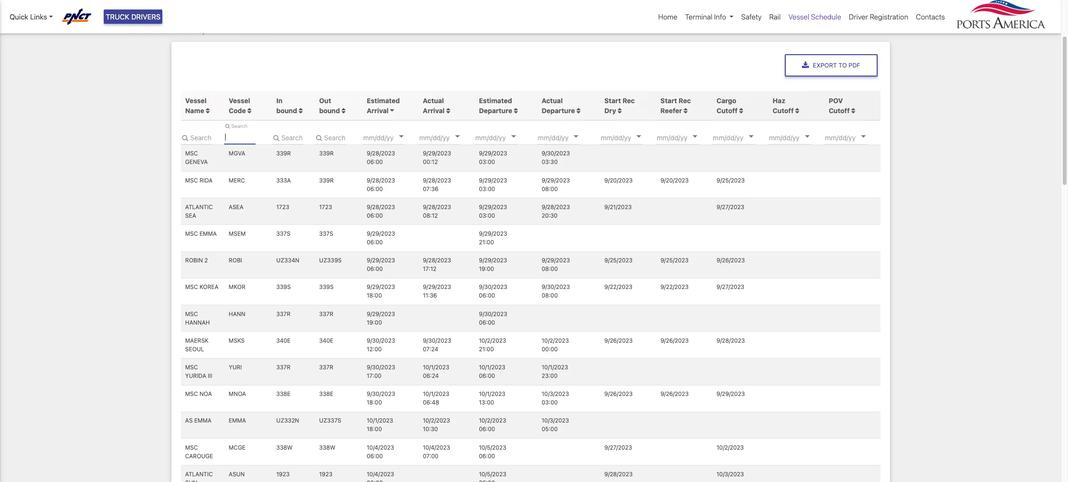 Task type: describe. For each thing, give the bounding box(es) containing it.
start for reefer
[[661, 97, 677, 105]]

out
[[319, 97, 331, 105]]

noa
[[200, 391, 212, 398]]

rida
[[200, 177, 213, 184]]

emma for msc emma
[[200, 231, 217, 238]]

msc for msc emma
[[185, 231, 198, 238]]

robin 2
[[185, 257, 208, 264]]

2 vertical spatial 9/27/2023
[[605, 445, 632, 452]]

export to pdf
[[813, 62, 861, 69]]

1 339s from the left
[[276, 284, 291, 291]]

emma down mnoa on the left of page
[[229, 418, 246, 425]]

msc for msc korea
[[185, 284, 198, 291]]

arrival for actual arrival
[[423, 107, 445, 115]]

9/28/2023 17:12
[[423, 257, 451, 273]]

cargo cutoff
[[717, 97, 738, 115]]

08:00 for 9/29/2023 03:00
[[542, 186, 558, 193]]

merc
[[229, 177, 245, 184]]

msc for msc carouge
[[185, 445, 198, 452]]

hannah
[[185, 319, 210, 327]]

1 horizontal spatial vessel schedule
[[789, 12, 842, 21]]

10/1/2023 for 06:24
[[423, 364, 450, 371]]

20:30
[[542, 212, 558, 219]]

1 vertical spatial 9/29/2023 19:00
[[367, 311, 395, 327]]

10/2/2023 06:00
[[479, 418, 506, 434]]

1 337s from the left
[[276, 231, 291, 238]]

sun
[[185, 480, 197, 483]]

10/2/2023 21:00
[[479, 338, 506, 353]]

12:00
[[367, 346, 382, 353]]

msc for msc noa
[[185, 391, 198, 398]]

10/1/2023 23:00
[[542, 364, 568, 380]]

1 open calendar image from the left
[[399, 136, 404, 138]]

uz339s
[[319, 257, 342, 264]]

07:00
[[423, 453, 439, 460]]

haz
[[773, 97, 786, 105]]

1 vertical spatial vessel schedule
[[209, 26, 266, 35]]

rail link
[[766, 8, 785, 26]]

2 337s from the left
[[319, 231, 333, 238]]

10/1/2023 for 23:00
[[542, 364, 568, 371]]

4 mm/dd/yy field from the left
[[537, 130, 595, 145]]

departure for actual
[[542, 107, 575, 115]]

mm/dd/yy field for second open calendar image
[[419, 130, 476, 145]]

robi
[[229, 257, 242, 264]]

contacts link
[[913, 8, 949, 26]]

msc for msc rida
[[185, 177, 198, 184]]

339r for 333a
[[319, 177, 334, 184]]

1 horizontal spatial 9/25/2023
[[661, 257, 689, 264]]

quick links
[[10, 12, 47, 21]]

atlantic for sun
[[185, 471, 213, 478]]

estimated for arrival
[[367, 97, 400, 105]]

atlantic for sea
[[185, 204, 213, 211]]

1 9/20/2023 from the left
[[605, 177, 633, 184]]

9/30/2023 17:00
[[367, 364, 395, 380]]

export to pdf link
[[785, 54, 878, 77]]

cargo
[[717, 97, 737, 105]]

mgva
[[229, 150, 245, 157]]

10/5/2023 06:00
[[479, 445, 507, 460]]

2 339s from the left
[[319, 284, 334, 291]]

10/3/2023 03:00
[[542, 391, 569, 407]]

2 338w from the left
[[319, 445, 336, 452]]

uz337s
[[319, 418, 341, 425]]

9/28/2023 06:00 for 07:36
[[367, 177, 395, 193]]

18:00 for 9/30/2023 18:00
[[367, 400, 382, 407]]

cutoff for cargo
[[717, 107, 738, 115]]

open calendar image
[[861, 136, 866, 138]]

yurida
[[185, 373, 206, 380]]

2 9/20/2023 from the left
[[661, 177, 689, 184]]

9/29/2023 11:36
[[423, 284, 451, 300]]

out bound
[[319, 97, 342, 115]]

10/4/2023 for 06:00
[[367, 445, 394, 452]]

2
[[205, 257, 208, 264]]

cutoff for pov
[[829, 107, 850, 115]]

links
[[30, 12, 47, 21]]

03:30
[[542, 159, 558, 166]]

msks
[[229, 338, 245, 345]]

10/2/2023 for 00:00
[[542, 338, 569, 345]]

truck drivers link
[[104, 10, 163, 24]]

10/1/2023 06:00
[[479, 364, 506, 380]]

bound for in
[[276, 107, 297, 115]]

emma for as emma
[[194, 418, 212, 425]]

9/29/2023 21:00
[[479, 231, 507, 246]]

vessel code
[[229, 97, 250, 115]]

10/2/2023 for 06:00
[[479, 418, 506, 425]]

1 horizontal spatial home link
[[655, 8, 682, 26]]

1 horizontal spatial 9/29/2023 19:00
[[479, 257, 507, 273]]

hann
[[229, 311, 245, 318]]

vessel name
[[185, 97, 207, 115]]

mkor
[[229, 284, 246, 291]]

0 horizontal spatial 19:00
[[367, 319, 382, 327]]

seoul
[[185, 346, 204, 353]]

asea
[[229, 204, 244, 211]]

1 horizontal spatial 19:00
[[479, 266, 494, 273]]

9/28/2023 06:00 for 08:12
[[367, 204, 395, 219]]

safety
[[742, 12, 762, 21]]

2 1923 from the left
[[319, 471, 333, 478]]

code
[[229, 107, 246, 115]]

registration
[[870, 12, 909, 21]]

9/29/2023 03:00 for 9/29/2023 00:12
[[479, 150, 507, 166]]

9/28/2023 08:12
[[423, 204, 451, 219]]

03:00 for 9/28/2023 08:12
[[479, 212, 495, 219]]

korea
[[200, 284, 219, 291]]

9/29/2023 08:00 for 9/25/2023
[[542, 257, 570, 273]]

1 338e from the left
[[276, 391, 291, 398]]

departure for estimated
[[479, 107, 513, 115]]

1 1923 from the left
[[276, 471, 290, 478]]

download image
[[802, 62, 810, 69]]

quick
[[10, 12, 28, 21]]

start for dry
[[605, 97, 621, 105]]

9/28/2023 07:36
[[423, 177, 451, 193]]

terminal info
[[685, 12, 727, 21]]

9/30/2023 07:24
[[423, 338, 451, 353]]

03:00 for 9/28/2023 07:36
[[479, 186, 495, 193]]

name
[[185, 107, 204, 115]]

sea
[[185, 212, 196, 219]]

10/3/2023 05:00
[[542, 418, 569, 434]]

06:00 inside the 10/5/2023 06:00
[[479, 453, 495, 460]]

robin
[[185, 257, 203, 264]]

truck drivers
[[106, 12, 161, 21]]

21:00 for 10/2/2023 21:00
[[479, 346, 494, 353]]

bound for out
[[319, 107, 340, 115]]

msc for msc hannah
[[185, 311, 198, 318]]

2 338e from the left
[[319, 391, 334, 398]]

23:00
[[542, 373, 558, 380]]

estimated departure
[[479, 97, 513, 115]]

21:00 for 9/29/2023 21:00
[[479, 239, 494, 246]]

05:00
[[542, 426, 558, 434]]

1 horizontal spatial home
[[659, 12, 678, 21]]

00:00
[[542, 346, 558, 353]]

mm/dd/yy field for open calendar icon
[[825, 130, 882, 145]]

rail
[[770, 12, 781, 21]]

2 open calendar image from the left
[[455, 136, 460, 138]]

safety link
[[738, 8, 766, 26]]

9/30/2023 12:00
[[367, 338, 395, 353]]

9/21/2023
[[605, 204, 632, 211]]

in bound
[[276, 97, 299, 115]]

pov cutoff
[[829, 97, 850, 115]]

actual for actual departure
[[542, 97, 563, 105]]



Task type: locate. For each thing, give the bounding box(es) containing it.
9/30/2023 03:30
[[542, 150, 570, 166]]

18:00 for 9/29/2023 18:00
[[367, 293, 382, 300]]

339s down uz334n at the left of the page
[[276, 284, 291, 291]]

10/1/2023 up 23:00
[[542, 364, 568, 371]]

1 horizontal spatial schedule
[[811, 12, 842, 21]]

1 msc from the top
[[185, 150, 198, 157]]

5 mm/dd/yy field from the left
[[825, 130, 882, 145]]

as
[[185, 418, 193, 425]]

2 estimated from the left
[[479, 97, 512, 105]]

10/5/2023
[[479, 445, 507, 452], [479, 471, 507, 478]]

haz cutoff
[[773, 97, 794, 115]]

uz334n
[[276, 257, 300, 264]]

0 horizontal spatial home link
[[179, 26, 199, 35]]

9/28/2023 20:30
[[542, 204, 570, 219]]

2 9/28/2023 06:00 from the top
[[367, 177, 395, 193]]

1 arrival from the left
[[367, 107, 389, 115]]

msc for msc yurida iii
[[185, 364, 198, 371]]

0 horizontal spatial 9/20/2023
[[605, 177, 633, 184]]

1 horizontal spatial 9/20/2023
[[661, 177, 689, 184]]

1 horizontal spatial open calendar image
[[455, 136, 460, 138]]

start inside start rec dry
[[605, 97, 621, 105]]

msc emma
[[185, 231, 217, 238]]

bound inside out bound
[[319, 107, 340, 115]]

03:00 for 9/29/2023 00:12
[[479, 159, 495, 166]]

9/29/2023 18:00
[[367, 284, 395, 300]]

1 vertical spatial 10/3/2023
[[542, 418, 569, 425]]

2 mm/dd/yy field from the left
[[419, 130, 476, 145]]

10/5/2023 down the 10/2/2023 06:00 at the left bottom of the page
[[479, 445, 507, 452]]

contacts
[[916, 12, 946, 21]]

msc up geneva
[[185, 150, 198, 157]]

home
[[659, 12, 678, 21], [179, 26, 199, 35]]

03:00 inside 10/3/2023 03:00
[[542, 400, 558, 407]]

quick links link
[[10, 11, 53, 22]]

339r for 339r
[[319, 150, 334, 157]]

1 21:00 from the top
[[479, 239, 494, 246]]

0 vertical spatial 08:00
[[542, 186, 558, 193]]

start
[[605, 97, 621, 105], [661, 97, 677, 105]]

1 vertical spatial 21:00
[[479, 346, 494, 353]]

9/26/2023
[[717, 257, 745, 264], [605, 338, 633, 345], [661, 338, 689, 345], [605, 391, 633, 398], [661, 391, 689, 398]]

0 vertical spatial 9/29/2023 06:00
[[367, 231, 395, 246]]

1 vertical spatial schedule
[[234, 26, 266, 35]]

0 horizontal spatial rec
[[623, 97, 635, 105]]

0 vertical spatial 10/5/2023
[[479, 445, 507, 452]]

1 vertical spatial 9/29/2023 03:00
[[479, 177, 507, 193]]

1 vertical spatial 9/30/2023 06:00
[[479, 311, 508, 327]]

1 horizontal spatial cutoff
[[773, 107, 794, 115]]

1 rec from the left
[[623, 97, 635, 105]]

10/2/2023 00:00
[[542, 338, 569, 353]]

2 vertical spatial 9/28/2023 06:00
[[367, 204, 395, 219]]

0 vertical spatial 9/28/2023 06:00
[[367, 150, 395, 166]]

driver registration
[[849, 12, 909, 21]]

3 cutoff from the left
[[829, 107, 850, 115]]

open calendar image
[[399, 136, 404, 138], [455, 136, 460, 138], [511, 136, 516, 138]]

2 departure from the left
[[542, 107, 575, 115]]

9/29/2023 03:00 for 9/28/2023 07:36
[[479, 177, 507, 193]]

10/4/2023 down 10/4/2023 06:00
[[367, 471, 394, 478]]

1 departure from the left
[[479, 107, 513, 115]]

08:00
[[542, 186, 558, 193], [542, 266, 558, 273], [542, 293, 558, 300]]

1 horizontal spatial 338e
[[319, 391, 334, 398]]

10/4/2023 06:00
[[367, 445, 394, 460]]

terminal info link
[[682, 8, 738, 26]]

0 vertical spatial home
[[659, 12, 678, 21]]

8 msc from the top
[[185, 445, 198, 452]]

estimated arrival
[[367, 97, 400, 115]]

21:00 inside 9/29/2023 21:00
[[479, 239, 494, 246]]

1 10/5/2023 from the top
[[479, 445, 507, 452]]

rec for start rec reefer
[[679, 97, 691, 105]]

2 horizontal spatial cutoff
[[829, 107, 850, 115]]

1 actual from the left
[[423, 97, 444, 105]]

2 vertical spatial 10/3/2023
[[717, 471, 744, 478]]

06:00 inside 10/4/2023 06:00
[[367, 453, 383, 460]]

1 vertical spatial home
[[179, 26, 199, 35]]

0 horizontal spatial 337s
[[276, 231, 291, 238]]

06:00 inside 10/1/2023 06:00
[[479, 373, 495, 380]]

1 horizontal spatial rec
[[679, 97, 691, 105]]

338w down uz332n
[[276, 445, 293, 452]]

19:00 down 9/29/2023 21:00
[[479, 266, 494, 273]]

1 horizontal spatial arrival
[[423, 107, 445, 115]]

departure
[[479, 107, 513, 115], [542, 107, 575, 115]]

mm/dd/yy field up 9/29/2023 00:12
[[419, 130, 476, 145]]

1 08:00 from the top
[[542, 186, 558, 193]]

1 horizontal spatial 1923
[[319, 471, 333, 478]]

emma
[[200, 231, 217, 238], [194, 418, 212, 425], [229, 418, 246, 425]]

arrival
[[367, 107, 389, 115], [423, 107, 445, 115]]

1 340e from the left
[[276, 338, 291, 345]]

10/1/2023 06:24
[[423, 364, 450, 380]]

msc geneva
[[185, 150, 208, 166]]

08:00 for 9/30/2023 06:00
[[542, 293, 558, 300]]

msc inside msc carouge
[[185, 445, 198, 452]]

0 vertical spatial atlantic
[[185, 204, 213, 211]]

0 vertical spatial 21:00
[[479, 239, 494, 246]]

msc rida
[[185, 177, 213, 184]]

10/5/2023 for 10/5/2023
[[479, 471, 507, 478]]

4 msc from the top
[[185, 284, 198, 291]]

0 horizontal spatial 1923
[[276, 471, 290, 478]]

as emma
[[185, 418, 212, 425]]

1 cutoff from the left
[[717, 107, 738, 115]]

10/4/2023 07:00
[[423, 445, 450, 460]]

start up the reefer
[[661, 97, 677, 105]]

msc inside "msc geneva"
[[185, 150, 198, 157]]

3 mm/dd/yy field from the left
[[475, 130, 532, 145]]

18:00 inside '9/29/2023 18:00'
[[367, 293, 382, 300]]

2 start from the left
[[661, 97, 677, 105]]

estimated inside estimated departure
[[479, 97, 512, 105]]

0 horizontal spatial estimated
[[367, 97, 400, 105]]

3 9/28/2023 06:00 from the top
[[367, 204, 395, 219]]

0 vertical spatial 18:00
[[367, 293, 382, 300]]

0 vertical spatial 19:00
[[479, 266, 494, 273]]

mm/dd/yy field down estimated arrival
[[362, 130, 420, 145]]

0 horizontal spatial actual
[[423, 97, 444, 105]]

2 horizontal spatial 9/25/2023
[[717, 177, 745, 184]]

mm/dd/yy field
[[362, 130, 420, 145], [419, 130, 476, 145], [475, 130, 532, 145], [537, 130, 595, 145], [825, 130, 882, 145]]

10/1/2023 for 06:00
[[479, 364, 506, 371]]

msc yurida iii
[[185, 364, 213, 380]]

9/29/2023 03:00
[[479, 150, 507, 166], [479, 177, 507, 193], [479, 204, 507, 219]]

9/29/2023 19:00 down 9/29/2023 21:00
[[479, 257, 507, 273]]

10/5/2023 for 10/5/2023 06:00
[[479, 445, 507, 452]]

0 horizontal spatial 338e
[[276, 391, 291, 398]]

9/29/2023 00:12
[[423, 150, 451, 166]]

18:00 inside 9/30/2023 18:00
[[367, 400, 382, 407]]

rec for start rec dry
[[623, 97, 635, 105]]

21:00 inside 10/2/2023 21:00
[[479, 346, 494, 353]]

06:24
[[423, 373, 439, 380]]

1 18:00 from the top
[[367, 293, 382, 300]]

7 msc from the top
[[185, 391, 198, 398]]

msc up hannah
[[185, 311, 198, 318]]

2 340e from the left
[[319, 338, 334, 345]]

07:36
[[423, 186, 439, 193]]

1 9/28/2023 06:00 from the top
[[367, 150, 395, 166]]

338e up uz337s
[[319, 391, 334, 398]]

9/25/2023
[[717, 177, 745, 184], [605, 257, 633, 264], [661, 257, 689, 264]]

2 9/29/2023 08:00 from the top
[[542, 257, 570, 273]]

driver
[[849, 12, 869, 21]]

iii
[[208, 373, 213, 380]]

0 vertical spatial 10/3/2023
[[542, 391, 569, 398]]

1 horizontal spatial 340e
[[319, 338, 334, 345]]

10/1/2023 18:00
[[367, 418, 393, 434]]

0 horizontal spatial schedule
[[234, 26, 266, 35]]

3 18:00 from the top
[[367, 426, 382, 434]]

9/29/2023 08:00 for 9/20/2023
[[542, 177, 570, 193]]

21:00
[[479, 239, 494, 246], [479, 346, 494, 353]]

0 vertical spatial 9/29/2023 08:00
[[542, 177, 570, 193]]

1 horizontal spatial 338w
[[319, 445, 336, 452]]

1 9/30/2023 06:00 from the top
[[479, 284, 508, 300]]

1 horizontal spatial 9/22/2023
[[661, 284, 689, 291]]

10/3/2023 for 03:00
[[542, 391, 569, 398]]

10/1/2023 down 9/30/2023 18:00
[[367, 418, 393, 425]]

cutoff down the pov
[[829, 107, 850, 115]]

18:00 inside 10/1/2023 18:00
[[367, 426, 382, 434]]

10/5/2023 down the 10/5/2023 06:00
[[479, 471, 507, 478]]

10/2/2023 10:30
[[423, 418, 450, 434]]

bound down in
[[276, 107, 297, 115]]

2 1723 from the left
[[319, 204, 332, 211]]

estimated for departure
[[479, 97, 512, 105]]

truck
[[106, 12, 129, 21]]

start inside start rec reefer
[[661, 97, 677, 105]]

1 1723 from the left
[[276, 204, 289, 211]]

rec inside start rec dry
[[623, 97, 635, 105]]

actual departure
[[542, 97, 575, 115]]

9/30/2023 08:00
[[542, 284, 570, 300]]

1 bound from the left
[[276, 107, 297, 115]]

0 horizontal spatial 1723
[[276, 204, 289, 211]]

1 horizontal spatial 337s
[[319, 231, 333, 238]]

10/4/2023 down 10/1/2023 18:00
[[367, 445, 394, 452]]

1 338w from the left
[[276, 445, 293, 452]]

0 horizontal spatial departure
[[479, 107, 513, 115]]

mm/dd/yy field for third open calendar image from the left
[[475, 130, 532, 145]]

07:24
[[423, 346, 439, 353]]

18:00
[[367, 293, 382, 300], [367, 400, 382, 407], [367, 426, 382, 434]]

9/29/2023 19:00
[[479, 257, 507, 273], [367, 311, 395, 327]]

2 21:00 from the top
[[479, 346, 494, 353]]

1 vertical spatial atlantic
[[185, 471, 213, 478]]

08:00 for 9/29/2023 19:00
[[542, 266, 558, 273]]

geneva
[[185, 159, 208, 166]]

0 horizontal spatial bound
[[276, 107, 297, 115]]

00:12
[[423, 159, 438, 166]]

2 horizontal spatial open calendar image
[[511, 136, 516, 138]]

340e
[[276, 338, 291, 345], [319, 338, 334, 345]]

terminal
[[685, 12, 713, 21]]

3 9/29/2023 03:00 from the top
[[479, 204, 507, 219]]

msc left noa
[[185, 391, 198, 398]]

1 horizontal spatial 339s
[[319, 284, 334, 291]]

9/29/2023 08:00 up 9/30/2023 08:00
[[542, 257, 570, 273]]

9/30/2023 06:00 for 9/29/2023 19:00
[[479, 311, 508, 327]]

None field
[[181, 130, 212, 145], [224, 130, 256, 145], [272, 130, 303, 145], [315, 130, 346, 145], [181, 130, 212, 145], [224, 130, 256, 145], [272, 130, 303, 145], [315, 130, 346, 145]]

msc left korea
[[185, 284, 198, 291]]

1 horizontal spatial start
[[661, 97, 677, 105]]

maersk seoul
[[185, 338, 209, 353]]

10/2/2023 for 21:00
[[479, 338, 506, 345]]

2 atlantic from the top
[[185, 471, 213, 478]]

10/4/2023 up 07:00
[[423, 445, 450, 452]]

0 vertical spatial 9/29/2023 03:00
[[479, 150, 507, 166]]

emma down the atlantic sea
[[200, 231, 217, 238]]

1 vertical spatial 19:00
[[367, 319, 382, 327]]

5 msc from the top
[[185, 311, 198, 318]]

1 start from the left
[[605, 97, 621, 105]]

msc down sea
[[185, 231, 198, 238]]

9/29/2023 08:00 down 03:30
[[542, 177, 570, 193]]

vessel schedule link
[[785, 8, 846, 26]]

2 arrival from the left
[[423, 107, 445, 115]]

337s up uz334n at the left of the page
[[276, 231, 291, 238]]

0 horizontal spatial open calendar image
[[399, 136, 404, 138]]

cutoff for haz
[[773, 107, 794, 115]]

vessel schedule
[[789, 12, 842, 21], [209, 26, 266, 35]]

msc hannah
[[185, 311, 210, 327]]

actual inside 'actual arrival'
[[423, 97, 444, 105]]

mm/dd/yy field down estimated departure
[[475, 130, 532, 145]]

estimated
[[367, 97, 400, 105], [479, 97, 512, 105]]

10:30
[[423, 426, 438, 434]]

1 vertical spatial 9/27/2023
[[717, 284, 745, 291]]

1 atlantic from the top
[[185, 204, 213, 211]]

1 mm/dd/yy field from the left
[[362, 130, 420, 145]]

1 9/29/2023 08:00 from the top
[[542, 177, 570, 193]]

9/28/2023 06:00
[[367, 150, 395, 166], [367, 177, 395, 193], [367, 204, 395, 219]]

mm/dd/yy field for third open calendar image from right
[[362, 130, 420, 145]]

bound down out
[[319, 107, 340, 115]]

9/27/2023 for 9/22/2023
[[717, 284, 745, 291]]

10/3/2023 for 05:00
[[542, 418, 569, 425]]

0 horizontal spatial 9/25/2023
[[605, 257, 633, 264]]

10/1/2023 up 06:24 in the left bottom of the page
[[423, 364, 450, 371]]

msc inside msc hannah
[[185, 311, 198, 318]]

yuri
[[229, 364, 242, 371]]

0 horizontal spatial 338w
[[276, 445, 293, 452]]

10/1/2023 up the 06:48
[[423, 391, 450, 398]]

atlantic up sea
[[185, 204, 213, 211]]

17:12
[[423, 266, 437, 273]]

1723
[[276, 204, 289, 211], [319, 204, 332, 211]]

cutoff down cargo
[[717, 107, 738, 115]]

0 vertical spatial 9/29/2023 19:00
[[479, 257, 507, 273]]

9/29/2023 03:00 for 9/28/2023 08:12
[[479, 204, 507, 219]]

9/29/2023 19:00 down '9/29/2023 18:00'
[[367, 311, 395, 327]]

actual inside actual departure
[[542, 97, 563, 105]]

info
[[715, 12, 727, 21]]

actual arrival
[[423, 97, 445, 115]]

0 horizontal spatial cutoff
[[717, 107, 738, 115]]

to
[[839, 62, 847, 69]]

1 9/22/2023 from the left
[[605, 284, 633, 291]]

2 vertical spatial 9/29/2023 03:00
[[479, 204, 507, 219]]

338e up uz332n
[[276, 391, 291, 398]]

emma right as
[[194, 418, 212, 425]]

1 vertical spatial 9/29/2023 08:00
[[542, 257, 570, 273]]

0 vertical spatial 9/27/2023
[[717, 204, 745, 211]]

1 horizontal spatial actual
[[542, 97, 563, 105]]

msc korea
[[185, 284, 219, 291]]

arrival inside estimated arrival
[[367, 107, 389, 115]]

2 bound from the left
[[319, 107, 340, 115]]

9/30/2023 06:00 for 9/29/2023 18:00
[[479, 284, 508, 300]]

dry
[[605, 107, 616, 115]]

1 9/29/2023 06:00 from the top
[[367, 231, 395, 246]]

11:36
[[423, 293, 437, 300]]

9/28/2023 06:00 for 00:12
[[367, 150, 395, 166]]

06:00
[[367, 159, 383, 166], [367, 186, 383, 193], [367, 212, 383, 219], [367, 239, 383, 246], [367, 266, 383, 273], [479, 293, 495, 300], [479, 319, 495, 327], [479, 373, 495, 380], [479, 426, 495, 434], [367, 453, 383, 460], [479, 453, 495, 460]]

0 horizontal spatial arrival
[[367, 107, 389, 115]]

10/2/2023 for 10:30
[[423, 418, 450, 425]]

339s down uz339s
[[319, 284, 334, 291]]

0 vertical spatial 9/30/2023 06:00
[[479, 284, 508, 300]]

msc left rida
[[185, 177, 198, 184]]

2 actual from the left
[[542, 97, 563, 105]]

2 vertical spatial 18:00
[[367, 426, 382, 434]]

0 horizontal spatial 9/22/2023
[[605, 284, 633, 291]]

338w down uz337s
[[319, 445, 336, 452]]

0 vertical spatial schedule
[[811, 12, 842, 21]]

2 rec from the left
[[679, 97, 691, 105]]

06:00 inside the 10/2/2023 06:00
[[479, 426, 495, 434]]

start up dry
[[605, 97, 621, 105]]

msc up yurida
[[185, 364, 198, 371]]

9/27/2023 for 9/21/2023
[[717, 204, 745, 211]]

337r
[[276, 311, 291, 318], [319, 311, 333, 318], [276, 364, 291, 371], [319, 364, 333, 371]]

atlantic
[[185, 204, 213, 211], [185, 471, 213, 478]]

msc inside the msc yurida iii
[[185, 364, 198, 371]]

rec
[[623, 97, 635, 105], [679, 97, 691, 105]]

1 horizontal spatial bound
[[319, 107, 340, 115]]

10/1/2023 for 18:00
[[367, 418, 393, 425]]

2 08:00 from the top
[[542, 266, 558, 273]]

msc up carouge
[[185, 445, 198, 452]]

pdf
[[849, 62, 861, 69]]

atlantic up sun
[[185, 471, 213, 478]]

bound inside in bound
[[276, 107, 297, 115]]

9/29/2023 08:00
[[542, 177, 570, 193], [542, 257, 570, 273]]

in
[[276, 97, 283, 105]]

0 horizontal spatial home
[[179, 26, 199, 35]]

9/30/2023 06:00
[[479, 284, 508, 300], [479, 311, 508, 327]]

2 9/30/2023 06:00 from the top
[[479, 311, 508, 327]]

0 horizontal spatial 9/29/2023 19:00
[[367, 311, 395, 327]]

3 08:00 from the top
[[542, 293, 558, 300]]

2 msc from the top
[[185, 177, 198, 184]]

10/1/2023
[[423, 364, 450, 371], [479, 364, 506, 371], [542, 364, 568, 371], [423, 391, 450, 398], [479, 391, 506, 398], [367, 418, 393, 425]]

2 9/29/2023 06:00 from the top
[[367, 257, 395, 273]]

1 9/29/2023 03:00 from the top
[[479, 150, 507, 166]]

msc for msc geneva
[[185, 150, 198, 157]]

9/30/2023 18:00
[[367, 391, 395, 407]]

rec left start rec reefer
[[623, 97, 635, 105]]

6 msc from the top
[[185, 364, 198, 371]]

9/29/2023 06:00 for 337s
[[367, 231, 395, 246]]

9/29/2023 06:00 for uz339s
[[367, 257, 395, 273]]

rec up the reefer
[[679, 97, 691, 105]]

10/1/2023 up the 13:00
[[479, 391, 506, 398]]

arrival for estimated arrival
[[367, 107, 389, 115]]

2 cutoff from the left
[[773, 107, 794, 115]]

3 msc from the top
[[185, 231, 198, 238]]

2 10/5/2023 from the top
[[479, 471, 507, 478]]

2 9/22/2023 from the left
[[661, 284, 689, 291]]

1923
[[276, 471, 290, 478], [319, 471, 333, 478]]

3 open calendar image from the left
[[511, 136, 516, 138]]

mm/dd/yy field down pov cutoff
[[825, 130, 882, 145]]

0 horizontal spatial 339s
[[276, 284, 291, 291]]

10/1/2023 for 06:48
[[423, 391, 450, 398]]

2 9/29/2023 03:00 from the top
[[479, 177, 507, 193]]

1 vertical spatial 9/28/2023 06:00
[[367, 177, 395, 193]]

1 vertical spatial 08:00
[[542, 266, 558, 273]]

2 vertical spatial 08:00
[[542, 293, 558, 300]]

1 horizontal spatial estimated
[[479, 97, 512, 105]]

1 estimated from the left
[[367, 97, 400, 105]]

0 vertical spatial vessel schedule
[[789, 12, 842, 21]]

2 18:00 from the top
[[367, 400, 382, 407]]

08:00 inside 9/30/2023 08:00
[[542, 293, 558, 300]]

9/29/2023
[[423, 150, 451, 157], [479, 150, 507, 157], [479, 177, 507, 184], [542, 177, 570, 184], [479, 204, 507, 211], [367, 231, 395, 238], [479, 231, 507, 238], [367, 257, 395, 264], [479, 257, 507, 264], [542, 257, 570, 264], [367, 284, 395, 291], [423, 284, 451, 291], [367, 311, 395, 318], [717, 391, 745, 398]]

start rec reefer
[[661, 97, 691, 115]]

18:00 for 10/1/2023 18:00
[[367, 426, 382, 434]]

337s up uz339s
[[319, 231, 333, 238]]

0 horizontal spatial vessel schedule
[[209, 26, 266, 35]]

1 horizontal spatial departure
[[542, 107, 575, 115]]

cutoff down haz
[[773, 107, 794, 115]]

1 vertical spatial 9/29/2023 06:00
[[367, 257, 395, 273]]

rec inside start rec reefer
[[679, 97, 691, 105]]

1 horizontal spatial 1723
[[319, 204, 332, 211]]

drivers
[[131, 12, 161, 21]]

0 horizontal spatial 340e
[[276, 338, 291, 345]]

06:48
[[423, 400, 439, 407]]

0 horizontal spatial start
[[605, 97, 621, 105]]

1 vertical spatial 10/5/2023
[[479, 471, 507, 478]]

10/1/2023 for 13:00
[[479, 391, 506, 398]]

10/1/2023 down 10/2/2023 21:00
[[479, 364, 506, 371]]

1 vertical spatial 18:00
[[367, 400, 382, 407]]

mm/dd/yy field up 9/30/2023 03:30
[[537, 130, 595, 145]]

actual for actual arrival
[[423, 97, 444, 105]]

10/4/2023 for 07:00
[[423, 445, 450, 452]]

19:00 up 9/30/2023 12:00 at the bottom
[[367, 319, 382, 327]]



Task type: vqa. For each thing, say whether or not it's contained in the screenshot.
NJ
no



